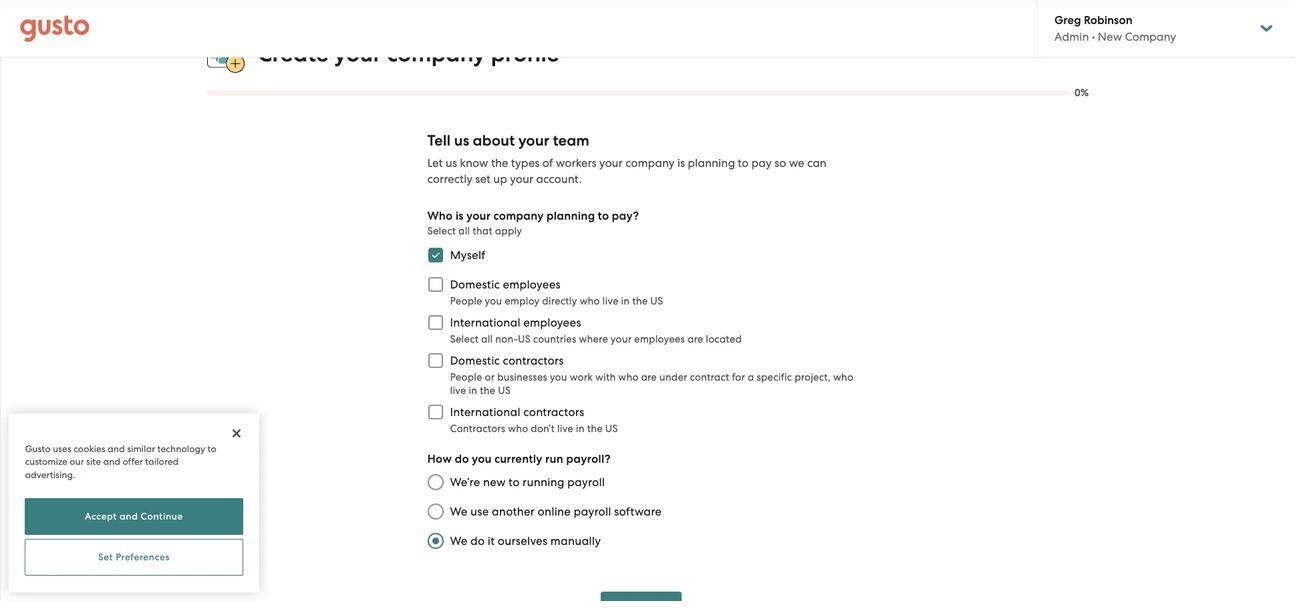 Task type: vqa. For each thing, say whether or not it's contained in the screenshot.
keep
no



Task type: describe. For each thing, give the bounding box(es) containing it.
domestic contractors
[[450, 354, 564, 368]]

your up types
[[518, 132, 550, 150]]

who right project,
[[834, 372, 854, 384]]

account.
[[536, 173, 582, 186]]

types
[[511, 157, 540, 170]]

gusto uses cookies and similar technology to customize our site and offer tailored advertising.
[[25, 444, 216, 480]]

profile
[[491, 40, 560, 67]]

we
[[789, 157, 805, 170]]

greg robinson admin • new company
[[1055, 13, 1177, 43]]

domestic for domestic employees
[[450, 278, 500, 292]]

apply
[[495, 225, 522, 237]]

how do you currently run payroll?
[[427, 453, 611, 467]]

0 vertical spatial us
[[454, 132, 469, 150]]

preferences
[[116, 552, 170, 563]]

we for we do it ourselves manually
[[450, 535, 468, 548]]

currently
[[495, 453, 543, 467]]

planning inside tell us about your team let us know the types of workers your company is planning to pay so we can correctly set up your account.
[[688, 157, 735, 170]]

and inside button
[[120, 512, 138, 522]]

company
[[1125, 30, 1177, 43]]

located
[[706, 334, 742, 346]]

set preferences
[[98, 552, 170, 563]]

countries
[[533, 334, 577, 346]]

employees for international employees
[[524, 316, 581, 330]]

businesses
[[497, 372, 548, 384]]

1 vertical spatial and
[[103, 457, 120, 467]]

a
[[748, 372, 754, 384]]

Myself checkbox
[[421, 241, 450, 270]]

international for international contractors
[[450, 406, 521, 419]]

1 horizontal spatial are
[[688, 334, 703, 346]]

don't
[[531, 423, 555, 435]]

contractors for international contractors
[[524, 406, 585, 419]]

2 vertical spatial in
[[576, 423, 585, 435]]

we're new to running payroll
[[450, 476, 605, 489]]

are inside people or businesses you work with who are under contract for a specific project, who live in the us
[[641, 372, 657, 384]]

correctly
[[427, 173, 473, 186]]

or
[[485, 372, 495, 384]]

we do it ourselves manually
[[450, 535, 601, 548]]

international contractors
[[450, 406, 585, 419]]

your right workers
[[600, 157, 623, 170]]

International employees checkbox
[[421, 308, 450, 338]]

software
[[614, 505, 662, 519]]

about
[[473, 132, 515, 150]]

advertising.
[[25, 470, 75, 480]]

We do it ourselves manually radio
[[421, 527, 450, 556]]

specific
[[757, 372, 792, 384]]

we use another online payroll software
[[450, 505, 662, 519]]

Domestic employees checkbox
[[421, 270, 450, 300]]

who down international contractors
[[508, 423, 528, 435]]

1 vertical spatial select
[[450, 334, 479, 346]]

know
[[460, 157, 488, 170]]

We use another online payroll software radio
[[421, 497, 450, 527]]

new
[[1098, 30, 1122, 43]]

contractors who don't live in the us
[[450, 423, 618, 435]]

1 vertical spatial us
[[446, 157, 457, 170]]

ourselves
[[498, 535, 548, 548]]

accept and continue
[[85, 512, 183, 522]]

tailored
[[145, 457, 179, 467]]

offer
[[123, 457, 143, 467]]

robinson
[[1084, 13, 1133, 27]]

0 vertical spatial in
[[621, 296, 630, 308]]

2 vertical spatial employees
[[634, 334, 685, 346]]

payroll for running
[[568, 476, 605, 489]]

we're
[[450, 476, 480, 489]]

create your company profile
[[258, 40, 560, 67]]

our
[[70, 457, 84, 467]]

tell us about your team let us know the types of workers your company is planning to pay so we can correctly set up your account.
[[427, 132, 827, 186]]

live inside people or businesses you work with who are under contract for a specific project, who live in the us
[[450, 385, 466, 397]]

international employees
[[450, 316, 581, 330]]

employ
[[505, 296, 540, 308]]

accept and continue button
[[25, 499, 243, 535]]

so
[[775, 157, 786, 170]]

work
[[570, 372, 593, 384]]

0 horizontal spatial company
[[387, 40, 485, 67]]

to inside who is your company planning to pay? select all that apply
[[598, 209, 609, 223]]

site
[[86, 457, 101, 467]]

company inside tell us about your team let us know the types of workers your company is planning to pay so we can correctly set up your account.
[[626, 157, 675, 170]]

uses
[[53, 444, 71, 454]]

can
[[807, 157, 827, 170]]

use
[[471, 505, 489, 519]]

up
[[494, 173, 507, 186]]

run
[[545, 453, 564, 467]]

admin
[[1055, 30, 1089, 43]]

payroll?
[[566, 453, 611, 467]]

contract
[[690, 372, 730, 384]]

the up payroll?
[[587, 423, 603, 435]]

how
[[427, 453, 452, 467]]

international for international employees
[[450, 316, 521, 330]]

the up the select all non-us countries where your employees are located
[[633, 296, 648, 308]]

pay
[[752, 157, 772, 170]]

myself
[[450, 249, 486, 262]]

0 vertical spatial and
[[108, 444, 125, 454]]

us inside people or businesses you work with who are under contract for a specific project, who live in the us
[[498, 385, 511, 397]]

•
[[1092, 30, 1095, 43]]

1 horizontal spatial live
[[557, 423, 574, 435]]

non-
[[496, 334, 518, 346]]

continue
[[141, 512, 183, 522]]

similar
[[127, 444, 155, 454]]



Task type: locate. For each thing, give the bounding box(es) containing it.
to left pay?
[[598, 209, 609, 223]]

employees for domestic employees
[[503, 278, 561, 292]]

1 vertical spatial is
[[456, 209, 464, 223]]

you left work
[[550, 372, 567, 384]]

are left under
[[641, 372, 657, 384]]

create
[[258, 40, 329, 67]]

team
[[553, 132, 590, 150]]

0 vertical spatial people
[[450, 296, 482, 308]]

1 vertical spatial international
[[450, 406, 521, 419]]

do left "it"
[[471, 535, 485, 548]]

2 domestic from the top
[[450, 354, 500, 368]]

your right the create
[[334, 40, 382, 67]]

1 vertical spatial are
[[641, 372, 657, 384]]

1 domestic from the top
[[450, 278, 500, 292]]

and
[[108, 444, 125, 454], [103, 457, 120, 467], [120, 512, 138, 522]]

company
[[387, 40, 485, 67], [626, 157, 675, 170], [494, 209, 544, 223]]

international up the non-
[[450, 316, 521, 330]]

people left the or
[[450, 372, 482, 384]]

the inside people or businesses you work with who are under contract for a specific project, who live in the us
[[480, 385, 496, 397]]

in inside people or businesses you work with who are under contract for a specific project, who live in the us
[[469, 385, 477, 397]]

tell
[[427, 132, 451, 150]]

customize
[[25, 457, 67, 467]]

employees up employ
[[503, 278, 561, 292]]

1 vertical spatial people
[[450, 372, 482, 384]]

select up domestic contractors checkbox
[[450, 334, 479, 346]]

employees up under
[[634, 334, 685, 346]]

1 vertical spatial company
[[626, 157, 675, 170]]

domestic for domestic contractors
[[450, 354, 500, 368]]

all left the non-
[[481, 334, 493, 346]]

1 horizontal spatial do
[[471, 535, 485, 548]]

select inside who is your company planning to pay? select all that apply
[[427, 225, 456, 237]]

for
[[732, 372, 745, 384]]

us up the correctly
[[446, 157, 457, 170]]

live up the international contractors option
[[450, 385, 466, 397]]

domestic up the or
[[450, 354, 500, 368]]

who right the directly
[[580, 296, 600, 308]]

planning down account.
[[547, 209, 595, 223]]

to
[[738, 157, 749, 170], [598, 209, 609, 223], [208, 444, 216, 454], [509, 476, 520, 489]]

1 vertical spatial all
[[481, 334, 493, 346]]

where
[[579, 334, 608, 346]]

select down who on the left top of the page
[[427, 225, 456, 237]]

we left "it"
[[450, 535, 468, 548]]

0 vertical spatial planning
[[688, 157, 735, 170]]

planning left pay
[[688, 157, 735, 170]]

your up that
[[467, 209, 491, 223]]

1 vertical spatial live
[[450, 385, 466, 397]]

are left located
[[688, 334, 703, 346]]

set preferences button
[[25, 539, 243, 576]]

1 horizontal spatial all
[[481, 334, 493, 346]]

with
[[596, 372, 616, 384]]

we left use
[[450, 505, 468, 519]]

employees
[[503, 278, 561, 292], [524, 316, 581, 330], [634, 334, 685, 346]]

we
[[450, 505, 468, 519], [450, 535, 468, 548]]

0 vertical spatial company
[[387, 40, 485, 67]]

0 horizontal spatial in
[[469, 385, 477, 397]]

1 horizontal spatial planning
[[688, 157, 735, 170]]

your
[[334, 40, 382, 67], [518, 132, 550, 150], [600, 157, 623, 170], [510, 173, 534, 186], [467, 209, 491, 223], [611, 334, 632, 346]]

contractors for domestic contractors
[[503, 354, 564, 368]]

0 vertical spatial payroll
[[568, 476, 605, 489]]

in up payroll?
[[576, 423, 585, 435]]

live right don't
[[557, 423, 574, 435]]

let
[[427, 157, 443, 170]]

new
[[483, 476, 506, 489]]

0 vertical spatial live
[[603, 296, 619, 308]]

2 international from the top
[[450, 406, 521, 419]]

all inside who is your company planning to pay? select all that apply
[[459, 225, 470, 237]]

gusto
[[25, 444, 50, 454]]

it
[[488, 535, 495, 548]]

1 vertical spatial in
[[469, 385, 477, 397]]

1 we from the top
[[450, 505, 468, 519]]

and up offer
[[108, 444, 125, 454]]

international
[[450, 316, 521, 330], [450, 406, 521, 419]]

directly
[[542, 296, 577, 308]]

domestic employees
[[450, 278, 561, 292]]

are
[[688, 334, 703, 346], [641, 372, 657, 384]]

1 horizontal spatial company
[[494, 209, 544, 223]]

0 horizontal spatial do
[[455, 453, 469, 467]]

pay?
[[612, 209, 639, 223]]

1 horizontal spatial is
[[678, 157, 685, 170]]

workers
[[556, 157, 597, 170]]

planning inside who is your company planning to pay? select all that apply
[[547, 209, 595, 223]]

2 we from the top
[[450, 535, 468, 548]]

people
[[450, 296, 482, 308], [450, 372, 482, 384]]

domestic down myself
[[450, 278, 500, 292]]

contractors up don't
[[524, 406, 585, 419]]

to right technology
[[208, 444, 216, 454]]

us
[[651, 296, 663, 308], [518, 334, 531, 346], [498, 385, 511, 397], [605, 423, 618, 435]]

0 vertical spatial all
[[459, 225, 470, 237]]

cookies
[[74, 444, 105, 454]]

people for domestic contractors
[[450, 372, 482, 384]]

people you employ directly who live in the us
[[450, 296, 663, 308]]

your right where
[[611, 334, 632, 346]]

0 horizontal spatial are
[[641, 372, 657, 384]]

1 vertical spatial planning
[[547, 209, 595, 223]]

2 horizontal spatial live
[[603, 296, 619, 308]]

is inside tell us about your team let us know the types of workers your company is planning to pay so we can correctly set up your account.
[[678, 157, 685, 170]]

company inside who is your company planning to pay? select all that apply
[[494, 209, 544, 223]]

2 people from the top
[[450, 372, 482, 384]]

under
[[660, 372, 688, 384]]

us right the tell
[[454, 132, 469, 150]]

to inside gusto uses cookies and similar technology to customize our site and offer tailored advertising.
[[208, 444, 216, 454]]

in up the select all non-us countries where your employees are located
[[621, 296, 630, 308]]

do for we
[[471, 535, 485, 548]]

do
[[455, 453, 469, 467], [471, 535, 485, 548]]

0 vertical spatial you
[[485, 296, 502, 308]]

is inside who is your company planning to pay? select all that apply
[[456, 209, 464, 223]]

0 horizontal spatial all
[[459, 225, 470, 237]]

people for domestic employees
[[450, 296, 482, 308]]

in up contractors at left bottom
[[469, 385, 477, 397]]

who
[[580, 296, 600, 308], [619, 372, 639, 384], [834, 372, 854, 384], [508, 423, 528, 435]]

live
[[603, 296, 619, 308], [450, 385, 466, 397], [557, 423, 574, 435]]

contractors
[[450, 423, 506, 435]]

0 vertical spatial we
[[450, 505, 468, 519]]

0 vertical spatial employees
[[503, 278, 561, 292]]

the inside tell us about your team let us know the types of workers your company is planning to pay so we can correctly set up your account.
[[491, 157, 508, 170]]

and right site
[[103, 457, 120, 467]]

1 vertical spatial do
[[471, 535, 485, 548]]

0 horizontal spatial planning
[[547, 209, 595, 223]]

technology
[[157, 444, 205, 454]]

employees up countries
[[524, 316, 581, 330]]

you
[[485, 296, 502, 308], [550, 372, 567, 384], [472, 453, 492, 467]]

people up "international employees" option
[[450, 296, 482, 308]]

you inside people or businesses you work with who are under contract for a specific project, who live in the us
[[550, 372, 567, 384]]

0 vertical spatial are
[[688, 334, 703, 346]]

0 vertical spatial is
[[678, 157, 685, 170]]

2 vertical spatial and
[[120, 512, 138, 522]]

online
[[538, 505, 571, 519]]

who
[[427, 209, 453, 223]]

0 horizontal spatial live
[[450, 385, 466, 397]]

and right 'accept' at left bottom
[[120, 512, 138, 522]]

select
[[427, 225, 456, 237], [450, 334, 479, 346]]

1 vertical spatial we
[[450, 535, 468, 548]]

domestic
[[450, 278, 500, 292], [450, 354, 500, 368]]

2 horizontal spatial company
[[626, 157, 675, 170]]

greg
[[1055, 13, 1081, 27]]

of
[[543, 157, 553, 170]]

payroll down payroll?
[[568, 476, 605, 489]]

to right new
[[509, 476, 520, 489]]

who is your company planning to pay? select all that apply
[[427, 209, 639, 237]]

set
[[475, 173, 491, 186]]

select all non-us countries where your employees are located
[[450, 334, 742, 346]]

0 vertical spatial do
[[455, 453, 469, 467]]

2 vertical spatial you
[[472, 453, 492, 467]]

contractors up businesses
[[503, 354, 564, 368]]

1 vertical spatial you
[[550, 372, 567, 384]]

to inside tell us about your team let us know the types of workers your company is planning to pay so we can correctly set up your account.
[[738, 157, 749, 170]]

live up the select all non-us countries where your employees are located
[[603, 296, 619, 308]]

do for how
[[455, 453, 469, 467]]

2 horizontal spatial in
[[621, 296, 630, 308]]

project,
[[795, 372, 831, 384]]

do right how
[[455, 453, 469, 467]]

0 vertical spatial select
[[427, 225, 456, 237]]

2 vertical spatial live
[[557, 423, 574, 435]]

running
[[523, 476, 565, 489]]

we for we use another online payroll software
[[450, 505, 468, 519]]

your down types
[[510, 173, 534, 186]]

is
[[678, 157, 685, 170], [456, 209, 464, 223]]

Domestic contractors checkbox
[[421, 346, 450, 376]]

in
[[621, 296, 630, 308], [469, 385, 477, 397], [576, 423, 585, 435]]

you down domestic employees
[[485, 296, 502, 308]]

all left that
[[459, 225, 470, 237]]

1 international from the top
[[450, 316, 521, 330]]

to left pay
[[738, 157, 749, 170]]

set
[[98, 552, 113, 563]]

payroll for online
[[574, 505, 611, 519]]

payroll up manually on the bottom
[[574, 505, 611, 519]]

1 people from the top
[[450, 296, 482, 308]]

International contractors checkbox
[[421, 398, 450, 427]]

0 vertical spatial contractors
[[503, 354, 564, 368]]

manually
[[551, 535, 601, 548]]

0 vertical spatial domestic
[[450, 278, 500, 292]]

1 vertical spatial domestic
[[450, 354, 500, 368]]

home image
[[20, 15, 90, 42]]

that
[[473, 225, 493, 237]]

1 vertical spatial contractors
[[524, 406, 585, 419]]

2 vertical spatial company
[[494, 209, 544, 223]]

the up up on the left
[[491, 157, 508, 170]]

accept
[[85, 512, 117, 522]]

people inside people or businesses you work with who are under contract for a specific project, who live in the us
[[450, 372, 482, 384]]

your inside who is your company planning to pay? select all that apply
[[467, 209, 491, 223]]

you up new
[[472, 453, 492, 467]]

0%
[[1075, 87, 1089, 99]]

who right with
[[619, 372, 639, 384]]

the down the or
[[480, 385, 496, 397]]

people or businesses you work with who are under contract for a specific project, who live in the us
[[450, 372, 854, 397]]

another
[[492, 505, 535, 519]]

0 horizontal spatial is
[[456, 209, 464, 223]]

1 horizontal spatial in
[[576, 423, 585, 435]]

international up contractors at left bottom
[[450, 406, 521, 419]]

1 vertical spatial payroll
[[574, 505, 611, 519]]

0 vertical spatial international
[[450, 316, 521, 330]]

1 vertical spatial employees
[[524, 316, 581, 330]]

us
[[454, 132, 469, 150], [446, 157, 457, 170]]

We're new to running payroll radio
[[421, 468, 450, 497]]



